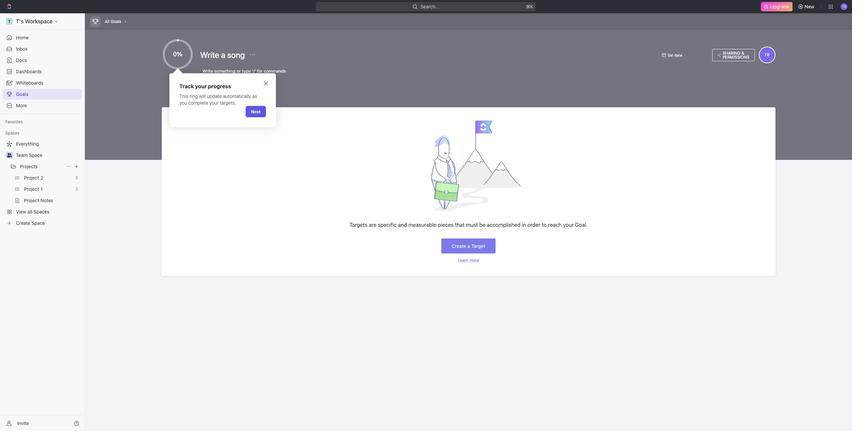 Task type: locate. For each thing, give the bounding box(es) containing it.
spaces
[[5, 131, 19, 136], [34, 209, 49, 215]]

and
[[398, 222, 407, 228]]

2 project from the top
[[24, 186, 39, 192]]

2 3 from the top
[[75, 187, 78, 192]]

dashboards link
[[3, 66, 82, 77]]

new button
[[796, 1, 819, 12]]

your inside this ring will update automatically as you complete your targets.
[[210, 100, 219, 106]]

1 vertical spatial 3
[[75, 187, 78, 192]]

0 vertical spatial tb button
[[840, 1, 850, 12]]

space down view all spaces link
[[32, 220, 45, 226]]

new
[[805, 4, 815, 9]]

all
[[28, 209, 32, 215]]

2 vertical spatial project
[[24, 198, 39, 203]]

space
[[29, 152, 42, 158], [32, 220, 45, 226]]

project left 1
[[24, 186, 39, 192]]

tb button
[[840, 1, 850, 12], [759, 47, 776, 63]]

as
[[253, 93, 257, 99]]

project for project 1
[[24, 186, 39, 192]]

progress
[[208, 83, 231, 89]]

project notes
[[24, 198, 53, 203]]

space for team space
[[29, 152, 42, 158]]

your down update
[[210, 100, 219, 106]]

create
[[16, 220, 30, 226]]

0 horizontal spatial spaces
[[5, 131, 19, 136]]

targets
[[350, 222, 368, 228]]

your up will at the left top
[[195, 83, 207, 89]]

project 1 link
[[24, 184, 73, 195]]

dashboards
[[16, 69, 42, 74]]

1 vertical spatial your
[[210, 100, 219, 106]]

tree
[[3, 139, 82, 229]]

0 horizontal spatial tb
[[765, 52, 770, 57]]

upgrade
[[771, 4, 790, 9]]

spaces down favorites button
[[5, 131, 19, 136]]

favorites button
[[3, 118, 26, 126]]

project for project 2
[[24, 175, 39, 181]]

0 vertical spatial 3
[[75, 175, 78, 180]]

write
[[200, 50, 219, 60]]

this ring will update automatically as you complete your targets.
[[180, 93, 259, 106]]

0 vertical spatial your
[[195, 83, 207, 89]]

1 vertical spatial tb
[[765, 52, 770, 57]]

0 vertical spatial project
[[24, 175, 39, 181]]

1 vertical spatial spaces
[[34, 209, 49, 215]]

next
[[251, 109, 261, 114]]

notes
[[40, 198, 53, 203]]

spaces up create space link
[[34, 209, 49, 215]]

0 vertical spatial space
[[29, 152, 42, 158]]

project
[[24, 175, 39, 181], [24, 186, 39, 192], [24, 198, 39, 203]]

goals link
[[3, 89, 82, 100]]

all goals link
[[103, 17, 123, 26]]

this
[[180, 93, 189, 99]]

project up "view all spaces"
[[24, 198, 39, 203]]

0 horizontal spatial your
[[195, 83, 207, 89]]

1 vertical spatial tb button
[[759, 47, 776, 63]]

3 up project notes link on the top left
[[75, 187, 78, 192]]

1 3 from the top
[[75, 175, 78, 180]]

song
[[227, 50, 245, 60]]

1 horizontal spatial your
[[210, 100, 219, 106]]

team space
[[16, 152, 42, 158]]

that
[[456, 222, 465, 228]]

sharing & permissions
[[723, 50, 750, 59]]

upgrade link
[[762, 2, 793, 11]]

your left goal.
[[564, 222, 574, 228]]

in
[[522, 222, 527, 228]]

update
[[207, 93, 222, 99]]

1 vertical spatial project
[[24, 186, 39, 192]]

more
[[16, 103, 27, 108]]

targets are specific and measurable pieces that must be accomplished in order to reach your goal.
[[350, 222, 588, 228]]

learn
[[458, 258, 469, 263]]

are
[[369, 222, 377, 228]]

2 vertical spatial your
[[564, 222, 574, 228]]

3 project from the top
[[24, 198, 39, 203]]

home link
[[3, 32, 82, 43]]

&
[[742, 50, 745, 55]]

space down the everything link
[[29, 152, 42, 158]]

measurable
[[409, 222, 437, 228]]

sharing
[[723, 50, 741, 55]]

space inside team space link
[[29, 152, 42, 158]]

date
[[675, 53, 683, 57]]

set date
[[668, 53, 683, 57]]

tree inside sidebar navigation
[[3, 139, 82, 229]]

space inside create space link
[[32, 220, 45, 226]]

team space link
[[16, 150, 81, 161]]

1 horizontal spatial tb
[[843, 4, 847, 8]]

3 right project 2 link
[[75, 175, 78, 180]]

tree containing everything
[[3, 139, 82, 229]]

projects link
[[20, 161, 63, 172]]

will
[[199, 93, 206, 99]]

1 project from the top
[[24, 175, 39, 181]]

automatically
[[223, 93, 251, 99]]

your
[[195, 83, 207, 89], [210, 100, 219, 106], [564, 222, 574, 228]]

project left 2
[[24, 175, 39, 181]]

×
[[264, 78, 269, 88]]

3 for 2
[[75, 175, 78, 180]]

you
[[180, 100, 187, 106]]

0 horizontal spatial tb button
[[759, 47, 776, 63]]

3
[[75, 175, 78, 180], [75, 187, 78, 192]]

1 vertical spatial space
[[32, 220, 45, 226]]

× button
[[264, 78, 269, 88]]

t's
[[16, 18, 24, 24]]



Task type: describe. For each thing, give the bounding box(es) containing it.
3 for 1
[[75, 187, 78, 192]]

reach
[[549, 222, 562, 228]]

view
[[16, 209, 26, 215]]

favorites
[[5, 119, 23, 124]]

1
[[40, 186, 43, 192]]

a
[[221, 50, 226, 60]]

set date button
[[659, 51, 710, 59]]

project 1
[[24, 186, 43, 192]]

docs link
[[3, 55, 82, 66]]

targets.
[[220, 100, 236, 106]]

everything link
[[3, 139, 81, 149]]

t's workspace, , element
[[6, 18, 13, 25]]

pieces
[[438, 222, 454, 228]]

to
[[542, 222, 547, 228]]

project 2
[[24, 175, 43, 181]]

write a song
[[200, 50, 247, 60]]

projects
[[20, 164, 38, 169]]

create a target
[[452, 243, 486, 249]]

whiteboards
[[16, 80, 43, 86]]

create space
[[16, 220, 45, 226]]

goals
[[16, 91, 28, 97]]

complete
[[188, 100, 208, 106]]

0 vertical spatial spaces
[[5, 131, 19, 136]]

project for project notes
[[24, 198, 39, 203]]

team
[[16, 152, 28, 158]]

next button
[[246, 106, 266, 117]]

must
[[466, 222, 479, 228]]

more button
[[3, 100, 82, 111]]

project notes link
[[24, 195, 81, 206]]

invite
[[17, 420, 29, 426]]

everything
[[16, 141, 39, 147]]

0 vertical spatial tb
[[843, 4, 847, 8]]

space for create space
[[32, 220, 45, 226]]

learn more
[[458, 258, 480, 263]]

create space link
[[3, 218, 81, 229]]

whiteboards link
[[3, 78, 82, 88]]

1 horizontal spatial tb button
[[840, 1, 850, 12]]

home
[[16, 35, 29, 40]]

2
[[40, 175, 43, 181]]

⌘k
[[527, 4, 534, 9]]

permissions
[[723, 54, 750, 59]]

all goals
[[105, 19, 121, 24]]

workspace
[[25, 18, 53, 24]]

1 horizontal spatial spaces
[[34, 209, 49, 215]]

2 horizontal spatial your
[[564, 222, 574, 228]]

accomplished
[[487, 222, 521, 228]]

× dialog
[[170, 73, 276, 127]]

docs
[[16, 57, 27, 63]]

project 2 link
[[24, 173, 73, 183]]

track
[[180, 83, 194, 89]]

inbox
[[16, 46, 28, 52]]

learn more link
[[458, 258, 480, 263]]

set
[[668, 53, 674, 57]]

order
[[528, 222, 541, 228]]

track your progress
[[180, 83, 231, 89]]

user group image
[[7, 153, 12, 157]]

goal.
[[576, 222, 588, 228]]

view all spaces link
[[3, 207, 81, 217]]

view all spaces
[[16, 209, 49, 215]]

inbox link
[[3, 44, 82, 54]]

be
[[480, 222, 486, 228]]

search...
[[421, 4, 440, 9]]

sidebar navigation
[[0, 13, 86, 431]]

t
[[8, 19, 11, 24]]

more
[[470, 258, 480, 263]]

specific
[[378, 222, 397, 228]]

t's workspace
[[16, 18, 53, 24]]



Task type: vqa. For each thing, say whether or not it's contained in the screenshot.
what
no



